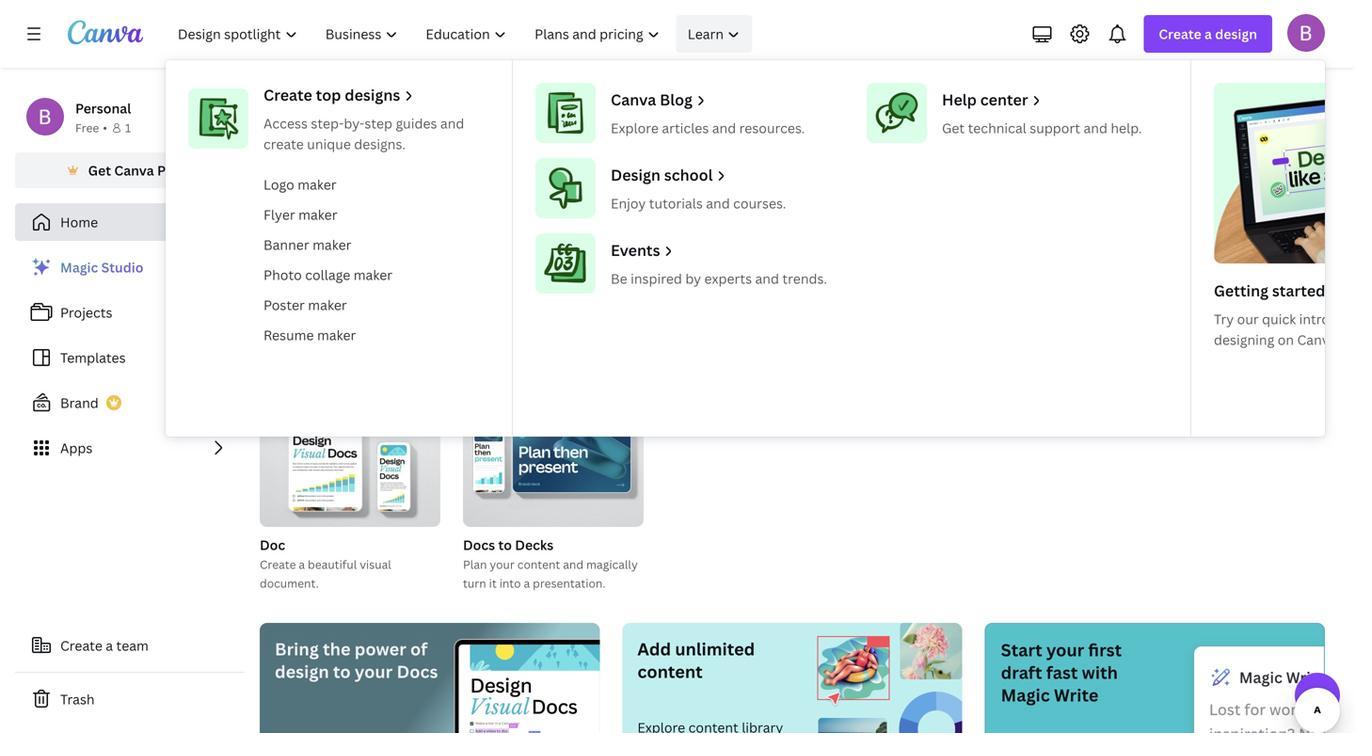 Task type: locate. For each thing, give the bounding box(es) containing it.
your inside start your first draft fast with magic write
[[1047, 639, 1085, 662]]

0 horizontal spatial to
[[333, 661, 351, 684]]

canva
[[611, 89, 657, 110], [114, 161, 154, 179]]

1 vertical spatial to
[[333, 661, 351, 684]]

maker for poster maker
[[308, 296, 347, 314]]

free
[[75, 120, 99, 136]]

intro
[[1300, 310, 1331, 328]]

1 horizontal spatial content
[[638, 661, 703, 684]]

0 vertical spatial design
[[1216, 25, 1258, 43]]

templates link
[[15, 339, 245, 377]]

to inside docs to decks plan your content and magically turn it into a presentation.
[[499, 536, 512, 554]]

enjoy tutorials and courses.
[[611, 194, 787, 212]]

presentation.
[[533, 576, 606, 591]]

maker up poster maker 'link'
[[354, 266, 393, 284]]

magic
[[60, 258, 98, 276], [1240, 668, 1283, 688], [1002, 684, 1051, 707]]

0 vertical spatial to
[[499, 536, 512, 554]]

0 vertical spatial canva
[[611, 89, 657, 110]]

1 horizontal spatial to
[[499, 536, 512, 554]]

a inside doc create a beautiful visual document.
[[299, 557, 305, 573]]

banner maker link
[[256, 230, 497, 260]]

to left 'power'
[[333, 661, 351, 684]]

into
[[500, 576, 521, 591]]

apps link
[[15, 429, 245, 467]]

1 horizontal spatial magic
[[1002, 684, 1051, 707]]

magic up for
[[1240, 668, 1283, 688]]

lost for words or loo
[[1210, 700, 1356, 734]]

add unlimited content link
[[623, 623, 963, 734]]

what will you design today?
[[587, 112, 999, 153]]

help.
[[1112, 119, 1143, 137]]

0 horizontal spatial design
[[275, 661, 329, 684]]

group
[[260, 392, 441, 527]]

2 horizontal spatial your
[[1047, 639, 1085, 662]]

access step-by-step guides and create unique designs.
[[264, 114, 465, 153]]

canva left pro
[[114, 161, 154, 179]]

be inspired by experts and trends.
[[611, 270, 828, 288]]

2 vertical spatial design
[[275, 661, 329, 684]]

get down •
[[88, 161, 111, 179]]

magic left studio
[[60, 258, 98, 276]]

1 horizontal spatial docs
[[463, 536, 495, 554]]

access
[[264, 114, 308, 132]]

to left "decks"
[[499, 536, 512, 554]]

None search field
[[510, 175, 1075, 213]]

0 vertical spatial get
[[943, 119, 965, 137]]

1 horizontal spatial your
[[490, 557, 515, 573]]

1 vertical spatial canva
[[114, 161, 154, 179]]

center
[[981, 89, 1029, 110]]

0 horizontal spatial content
[[518, 557, 561, 573]]

and
[[441, 114, 465, 132], [713, 119, 737, 137], [1084, 119, 1108, 137], [706, 194, 730, 212], [756, 270, 780, 288], [563, 557, 584, 573]]

0 vertical spatial docs
[[463, 536, 495, 554]]

1 horizontal spatial canva
[[611, 89, 657, 110]]

0 horizontal spatial your
[[355, 661, 393, 684]]

design inside dropdown button
[[1216, 25, 1258, 43]]

get down help
[[943, 119, 965, 137]]

get for get technical support and help.
[[943, 119, 965, 137]]

docs to decks group
[[463, 392, 644, 593]]

get canva pro button
[[15, 153, 245, 188]]

events
[[611, 240, 661, 260]]

step
[[365, 114, 393, 132]]

doc group
[[260, 392, 441, 593]]

turn
[[463, 576, 487, 591]]

0 horizontal spatial magic
[[60, 258, 98, 276]]

try
[[1215, 310, 1235, 328]]

magic for magic studio
[[60, 258, 98, 276]]

1 vertical spatial design
[[790, 112, 886, 153]]

enjoy
[[611, 194, 646, 212]]

beautiful
[[308, 557, 357, 573]]

create inside learn menu
[[264, 85, 312, 105]]

flyer
[[264, 206, 295, 224]]

to
[[499, 536, 512, 554], [333, 661, 351, 684]]

design
[[1216, 25, 1258, 43], [790, 112, 886, 153], [275, 661, 329, 684]]

your right the
[[355, 661, 393, 684]]

of
[[411, 638, 428, 661]]

create inside dropdown button
[[1160, 25, 1202, 43]]

and up presentation.
[[563, 557, 584, 573]]

create
[[1160, 25, 1202, 43], [264, 85, 312, 105], [260, 557, 296, 573], [60, 637, 103, 655]]

write™
[[1287, 668, 1339, 688]]

maker
[[298, 176, 337, 194], [299, 206, 338, 224], [313, 236, 352, 254], [354, 266, 393, 284], [308, 296, 347, 314], [317, 326, 356, 344]]

canva blog
[[611, 89, 693, 110]]

power
[[355, 638, 407, 661]]

get technical support and help.
[[943, 119, 1143, 137]]

and right guides
[[441, 114, 465, 132]]

poster maker link
[[256, 290, 497, 320]]

maker for logo maker
[[298, 176, 337, 194]]

1 vertical spatial get
[[88, 161, 111, 179]]

document.
[[260, 576, 319, 591]]

write
[[1055, 684, 1099, 707]]

maker down collage at the top left of the page
[[308, 296, 347, 314]]

0 horizontal spatial docs
[[397, 661, 438, 684]]

list
[[15, 249, 245, 467]]

you
[[728, 112, 784, 153]]

content
[[518, 557, 561, 573], [638, 661, 703, 684]]

2 horizontal spatial magic
[[1240, 668, 1283, 688]]

create
[[264, 135, 304, 153]]

maker down poster maker
[[317, 326, 356, 344]]

design left 'power'
[[275, 661, 329, 684]]

maker up the photo collage maker
[[313, 236, 352, 254]]

design right "you"
[[790, 112, 886, 153]]

docs right the
[[397, 661, 438, 684]]

projects link
[[15, 294, 245, 331]]

blog
[[660, 89, 693, 110]]

doc create a beautiful visual document.
[[260, 536, 392, 591]]

1 vertical spatial docs
[[397, 661, 438, 684]]

banner
[[264, 236, 309, 254]]

more button
[[1192, 226, 1237, 324]]

magically
[[587, 557, 638, 573]]

magic down start
[[1002, 684, 1051, 707]]

0 horizontal spatial canva
[[114, 161, 154, 179]]

learn menu
[[166, 60, 1356, 437]]

design inside bring the power of design to your docs
[[275, 661, 329, 684]]

a inside dropdown button
[[1205, 25, 1213, 43]]

maker up flyer maker
[[298, 176, 337, 194]]

docs up plan
[[463, 536, 495, 554]]

magic inside magic studio link
[[60, 258, 98, 276]]

1 vertical spatial content
[[638, 661, 703, 684]]

trash link
[[15, 681, 245, 718]]

designs.
[[354, 135, 406, 153]]

top
[[316, 85, 341, 105]]

lost
[[1210, 700, 1242, 720]]

1 horizontal spatial get
[[943, 119, 965, 137]]

magic studio link
[[15, 249, 245, 286]]

with
[[1083, 662, 1119, 685]]

your up into
[[490, 557, 515, 573]]

0 horizontal spatial get
[[88, 161, 111, 179]]

create inside button
[[60, 637, 103, 655]]

your left 'first'
[[1047, 639, 1085, 662]]

get inside learn menu
[[943, 119, 965, 137]]

content inside add unlimited content
[[638, 661, 703, 684]]

flyer maker link
[[256, 200, 497, 230]]

maker up banner maker
[[299, 206, 338, 224]]

get canva pro
[[88, 161, 179, 179]]

get inside get canva pro "button"
[[88, 161, 111, 179]]

trends.
[[783, 270, 828, 288]]

2 horizontal spatial design
[[1216, 25, 1258, 43]]

canva up explore
[[611, 89, 657, 110]]

create a design
[[1160, 25, 1258, 43]]

tuto
[[1334, 310, 1356, 328]]

design left bob builder 'image'
[[1216, 25, 1258, 43]]

and left the trends. at the top of page
[[756, 270, 780, 288]]

help center
[[943, 89, 1029, 110]]

create a team
[[60, 637, 149, 655]]

start
[[1002, 639, 1043, 662]]

bring the power of design to your docs
[[275, 638, 438, 684]]

visual
[[360, 557, 392, 573]]

team
[[116, 637, 149, 655]]

photo
[[264, 266, 302, 284]]

today?
[[893, 112, 999, 153]]

0 vertical spatial content
[[518, 557, 561, 573]]

your
[[490, 557, 515, 573], [1047, 639, 1085, 662], [355, 661, 393, 684]]

resume maker
[[264, 326, 356, 344]]



Task type: vqa. For each thing, say whether or not it's contained in the screenshot.
the leftmost the Get
yes



Task type: describe. For each thing, give the bounding box(es) containing it.
doc
[[260, 536, 285, 554]]

add
[[638, 638, 671, 661]]

bring the power of design to your docs link
[[260, 623, 600, 734]]

1
[[125, 120, 131, 136]]

maker for flyer maker
[[299, 206, 338, 224]]

school
[[665, 165, 713, 185]]

plan
[[463, 557, 487, 573]]

collage
[[305, 266, 351, 284]]

your inside docs to decks plan your content and magically turn it into a presentation.
[[490, 557, 515, 573]]

resume maker link
[[256, 320, 497, 350]]

unlimited
[[675, 638, 755, 661]]

getting
[[1215, 281, 1269, 301]]

and down school
[[706, 194, 730, 212]]

whiteboards
[[547, 293, 617, 309]]

your inside bring the power of design to your docs
[[355, 661, 393, 684]]

top level navigation element
[[166, 15, 1356, 437]]

will
[[673, 112, 722, 153]]

magic write™
[[1240, 668, 1339, 688]]

it
[[489, 576, 497, 591]]

maker for banner maker
[[313, 236, 352, 254]]

loo
[[1338, 700, 1356, 720]]

and inside docs to decks plan your content and magically turn it into a presentation.
[[563, 557, 584, 573]]

free •
[[75, 120, 107, 136]]

create top designs
[[264, 85, 401, 105]]

•
[[103, 120, 107, 136]]

canva inside learn menu
[[611, 89, 657, 110]]

first
[[1089, 639, 1123, 662]]

get for get canva pro
[[88, 161, 111, 179]]

design school
[[611, 165, 713, 185]]

apps
[[60, 439, 93, 457]]

and inside access step-by-step guides and create unique designs.
[[441, 114, 465, 132]]

decks
[[515, 536, 554, 554]]

and left help.
[[1084, 119, 1108, 137]]

content inside docs to decks plan your content and magically turn it into a presentation.
[[518, 557, 561, 573]]

learn button
[[677, 15, 753, 53]]

magic for magic write™
[[1240, 668, 1283, 688]]

photo collage maker
[[264, 266, 393, 284]]

projects
[[60, 304, 112, 322]]

be
[[611, 270, 628, 288]]

unique
[[307, 135, 351, 153]]

a inside button
[[106, 637, 113, 655]]

docs inside bring the power of design to your docs
[[397, 661, 438, 684]]

photo collage maker link
[[256, 260, 497, 290]]

create for create a design
[[1160, 25, 1202, 43]]

poster
[[264, 296, 305, 314]]

getting started try our quick intro tuto
[[1215, 281, 1356, 349]]

docs to decks plan your content and magically turn it into a presentation.
[[463, 536, 638, 591]]

started
[[1273, 281, 1326, 301]]

bring
[[275, 638, 319, 661]]

pro
[[157, 161, 179, 179]]

resume
[[264, 326, 314, 344]]

draft
[[1002, 662, 1043, 685]]

docs inside docs to decks plan your content and magically turn it into a presentation.
[[463, 536, 495, 554]]

flyer maker
[[264, 206, 338, 224]]

help
[[943, 89, 977, 110]]

magic studio
[[60, 258, 144, 276]]

1 horizontal spatial design
[[790, 112, 886, 153]]

logo
[[264, 176, 295, 194]]

by
[[686, 270, 702, 288]]

support
[[1030, 119, 1081, 137]]

our
[[1238, 310, 1260, 328]]

personal
[[75, 99, 131, 117]]

learn
[[688, 25, 724, 43]]

add unlimited content
[[638, 638, 755, 684]]

explore
[[611, 119, 659, 137]]

to inside bring the power of design to your docs
[[333, 661, 351, 684]]

bob builder image
[[1288, 14, 1326, 52]]

or
[[1318, 700, 1334, 720]]

the
[[323, 638, 351, 661]]

guides
[[396, 114, 437, 132]]

list containing magic studio
[[15, 249, 245, 467]]

brand
[[60, 394, 99, 412]]

by-
[[344, 114, 365, 132]]

words
[[1270, 700, 1315, 720]]

maker for resume maker
[[317, 326, 356, 344]]

tutorials
[[650, 194, 703, 212]]

logo maker link
[[256, 169, 497, 200]]

create for create a team
[[60, 637, 103, 655]]

designs
[[345, 85, 401, 105]]

create a team button
[[15, 627, 245, 665]]

create inside doc create a beautiful visual document.
[[260, 557, 296, 573]]

a inside docs to decks plan your content and magically turn it into a presentation.
[[524, 576, 530, 591]]

and right articles
[[713, 119, 737, 137]]

magic inside start your first draft fast with magic write
[[1002, 684, 1051, 707]]

canva inside "button"
[[114, 161, 154, 179]]

templates
[[60, 349, 126, 367]]

home link
[[15, 203, 245, 241]]

brand link
[[15, 384, 245, 422]]

trash
[[60, 691, 95, 709]]

create for create top designs
[[264, 85, 312, 105]]

design
[[611, 165, 661, 185]]

logo maker
[[264, 176, 337, 194]]

home
[[60, 213, 98, 231]]

what
[[587, 112, 667, 153]]

more
[[1200, 293, 1229, 309]]

experts
[[705, 270, 752, 288]]

resources.
[[740, 119, 806, 137]]



